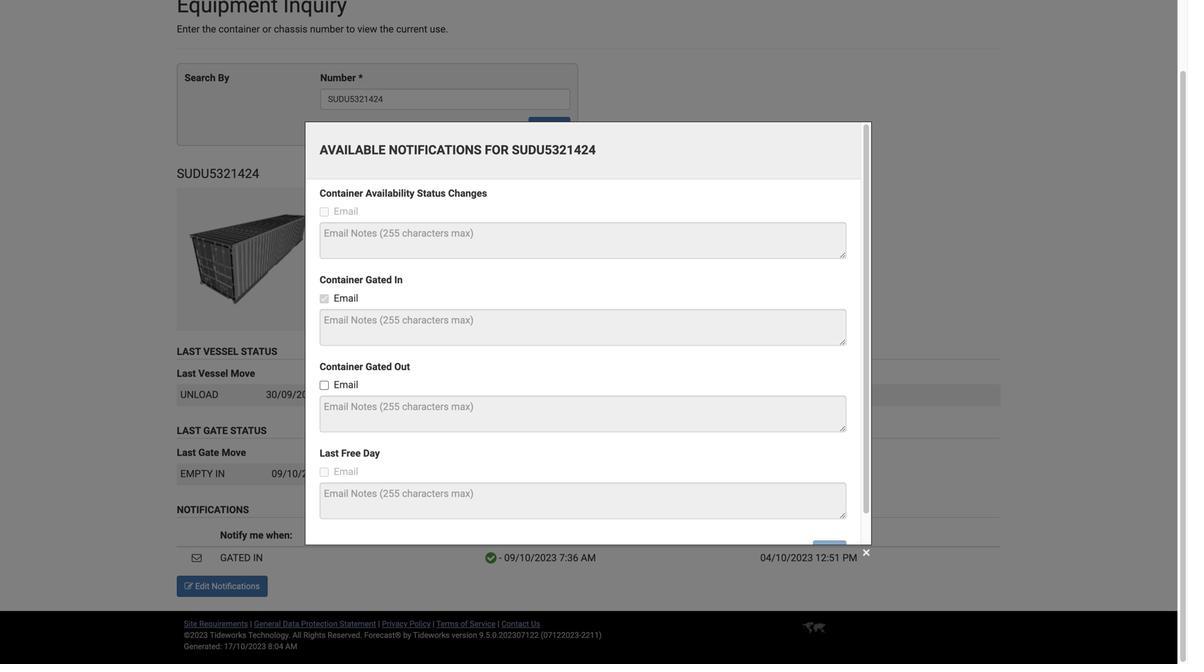 Task type: locate. For each thing, give the bounding box(es) containing it.
| up 9.5.0.202307122
[[498, 620, 499, 629]]

0 horizontal spatial the
[[202, 23, 216, 35]]

09/10/2023 left the 7:35
[[272, 469, 324, 480]]

3 last from the top
[[177, 425, 201, 437]]

gate
[[203, 425, 228, 437], [198, 447, 219, 459]]

statement
[[340, 620, 376, 629]]

1 vertical spatial move
[[222, 447, 246, 459]]

the right view
[[380, 23, 394, 35]]

protection
[[301, 620, 338, 629]]

move
[[231, 368, 255, 380], [222, 447, 246, 459]]

0 horizontal spatial 09/10/2023
[[272, 469, 324, 480]]

last up last vessel move
[[177, 346, 201, 358]]

version
[[452, 631, 477, 640]]

empty
[[421, 232, 449, 243]]

status for last vessel status
[[241, 346, 277, 358]]

move down last gate status
[[222, 447, 246, 459]]

2 the from the left
[[380, 23, 394, 35]]

search right clear button
[[537, 123, 563, 133]]

1 vertical spatial 09/10/2023
[[504, 553, 557, 564]]

last up empty
[[177, 447, 196, 459]]

gate for move
[[198, 447, 219, 459]]

vessel
[[203, 346, 238, 358], [198, 368, 228, 380]]

1 last from the top
[[177, 346, 201, 358]]

import
[[603, 389, 632, 401]]

lg image
[[485, 554, 497, 564]]

4 last from the top
[[177, 447, 196, 459]]

status:
[[388, 232, 419, 243]]

search inside button
[[537, 123, 563, 133]]

line:
[[388, 189, 409, 201]]

gate up "empty in"
[[198, 447, 219, 459]]

0 horizontal spatial search
[[185, 72, 216, 84]]

location:
[[388, 246, 429, 258]]

0 horizontal spatial in
[[215, 469, 225, 480]]

edit
[[195, 582, 210, 592]]

maersk
[[411, 189, 451, 201]]

0 vertical spatial gate
[[203, 425, 228, 437]]

notifications
[[177, 504, 249, 516], [212, 582, 260, 592]]

0 vertical spatial notifications
[[177, 504, 249, 516]]

vessel up unload
[[198, 368, 228, 380]]

view
[[357, 23, 377, 35]]

last up unload
[[177, 368, 196, 380]]

| up forecast®
[[378, 620, 380, 629]]

gated
[[220, 553, 251, 564]]

status for last gate status
[[230, 425, 267, 437]]

1 vertical spatial status
[[230, 425, 267, 437]]

search
[[185, 72, 216, 84], [537, 123, 563, 133]]

1 vertical spatial notifications
[[212, 582, 260, 592]]

status up last vessel move
[[241, 346, 277, 358]]

clear button
[[491, 117, 526, 138]]

| up tideworks
[[433, 620, 435, 629]]

am right 12:40
[[348, 389, 363, 401]]

7:36
[[559, 553, 578, 564]]

last
[[177, 346, 201, 358], [177, 368, 196, 380], [177, 425, 201, 437], [177, 447, 196, 459]]

4 | from the left
[[498, 620, 499, 629]]

1 vertical spatial search
[[537, 123, 563, 133]]

in
[[215, 469, 225, 480], [253, 553, 263, 564]]

last vessel status
[[177, 346, 277, 358]]

3 | from the left
[[433, 620, 435, 629]]

12:51
[[815, 553, 840, 564]]

move down last vessel status
[[231, 368, 255, 380]]

gate up last gate move
[[203, 425, 228, 437]]

gate for status
[[203, 425, 228, 437]]

1 horizontal spatial in
[[253, 553, 263, 564]]

1 vertical spatial gate
[[198, 447, 219, 459]]

0 vertical spatial status
[[241, 346, 277, 358]]

0 vertical spatial vessel
[[203, 346, 238, 358]]

in right gated
[[253, 553, 263, 564]]

maecair/335n
[[392, 389, 462, 401]]

1 horizontal spatial search
[[537, 123, 563, 133]]

last for last gate move
[[177, 447, 196, 459]]

full
[[814, 389, 830, 401]]

notify
[[220, 530, 247, 542]]

sudu5321424
[[177, 166, 259, 181]]

in for empty in
[[215, 469, 225, 480]]

tideworks
[[413, 631, 450, 640]]

9.5.0.202307122
[[479, 631, 539, 640]]

last gate status
[[177, 425, 267, 437]]

1 horizontal spatial the
[[380, 23, 394, 35]]

09/10/2023 right -
[[504, 553, 557, 564]]

data
[[283, 620, 299, 629]]

0 vertical spatial move
[[231, 368, 255, 380]]

the right enter
[[202, 23, 216, 35]]

40dr image
[[177, 188, 320, 331]]

empty in
[[180, 469, 225, 480]]

notifications down gated
[[212, 582, 260, 592]]

notify me when:
[[220, 530, 293, 542]]

status up last gate move
[[230, 425, 267, 437]]

use.
[[430, 23, 448, 35]]

0 vertical spatial in
[[215, 469, 225, 480]]

category:
[[388, 218, 430, 229]]

1 vertical spatial vessel
[[198, 368, 228, 380]]

edit notifications button
[[177, 576, 268, 597]]

search for search by
[[185, 72, 216, 84]]

09/10/2023
[[272, 469, 324, 480], [504, 553, 557, 564]]

site
[[184, 620, 197, 629]]

|
[[250, 620, 252, 629], [378, 620, 380, 629], [433, 620, 435, 629], [498, 620, 499, 629]]

last vessel move
[[177, 368, 255, 380]]

8:04
[[268, 642, 283, 652]]

the
[[202, 23, 216, 35], [380, 23, 394, 35]]

last up last gate move
[[177, 425, 201, 437]]

(grounded)
[[466, 246, 516, 258]]

vessel up last vessel move
[[203, 346, 238, 358]]

2 | from the left
[[378, 620, 380, 629]]

general
[[254, 620, 281, 629]]

gated in
[[220, 553, 263, 564]]

am inside site requirements | general data protection statement | privacy policy | terms of service | contact us ©2023 tideworks technology. all rights reserved. forecast® by tideworks version 9.5.0.202307122 (07122023-2211) generated: 17/10/2023 8:04 am
[[285, 642, 297, 652]]

am right 7:36 on the left bottom of page
[[581, 553, 596, 564]]

0 vertical spatial search
[[185, 72, 216, 84]]

vessel for status
[[203, 346, 238, 358]]

search by
[[185, 72, 229, 84]]

2 last from the top
[[177, 368, 196, 380]]

contact us link
[[501, 620, 540, 629]]

17/10/2023
[[224, 642, 266, 652]]

in down last gate move
[[215, 469, 225, 480]]

notifications up notify
[[177, 504, 249, 516]]

am
[[348, 389, 363, 401], [348, 469, 363, 480], [581, 553, 596, 564], [285, 642, 297, 652]]

am down all
[[285, 642, 297, 652]]

line: maersk (mae)
[[388, 189, 481, 201]]

last for last vessel move
[[177, 368, 196, 380]]

| left general
[[250, 620, 252, 629]]

site requirements link
[[184, 620, 248, 629]]

search left the by
[[185, 72, 216, 84]]

1 vertical spatial in
[[253, 553, 263, 564]]



Task type: describe. For each thing, give the bounding box(es) containing it.
container
[[219, 23, 260, 35]]

search button
[[529, 117, 570, 138]]

me
[[250, 530, 264, 542]]

when:
[[266, 530, 293, 542]]

rights
[[303, 631, 326, 640]]

technology.
[[248, 631, 290, 640]]

vessel/voyage
[[388, 368, 455, 380]]

us
[[531, 620, 540, 629]]

pm
[[843, 553, 857, 564]]

am right the 7:35
[[348, 469, 363, 480]]

enter the container or chassis number to view the current use.
[[177, 23, 448, 35]]

terms of service link
[[436, 620, 496, 629]]

contact
[[501, 620, 529, 629]]

move for last vessel move
[[231, 368, 255, 380]]

1 the from the left
[[202, 23, 216, 35]]

number
[[320, 72, 356, 84]]

to
[[346, 23, 355, 35]]

Number * text field
[[320, 89, 570, 110]]

requirements
[[199, 620, 248, 629]]

last for last gate status
[[177, 425, 201, 437]]

1 horizontal spatial 09/10/2023
[[504, 553, 557, 564]]

general data protection statement link
[[254, 620, 376, 629]]

of
[[461, 620, 468, 629]]

enter
[[177, 23, 200, 35]]

last gate move
[[177, 447, 246, 459]]

policy
[[409, 620, 431, 629]]

current
[[396, 23, 427, 35]]

09/10/2023 7:35 am
[[272, 469, 363, 480]]

category: status: empty location: y f16g                                                                                                                                                                                                                                                                                                                             (grounded)
[[388, 218, 516, 258]]

edit notifications
[[193, 582, 260, 592]]

or
[[262, 23, 271, 35]]

site requirements | general data protection statement | privacy policy | terms of service | contact us ©2023 tideworks technology. all rights reserved. forecast® by tideworks version 9.5.0.202307122 (07122023-2211) generated: 17/10/2023 8:04 am
[[184, 620, 602, 652]]

search for search
[[537, 123, 563, 133]]

04/10/2023 12:51 pm
[[760, 553, 857, 564]]

(mae)
[[454, 189, 481, 201]]

edit notifications link
[[177, 576, 268, 597]]

1 | from the left
[[250, 620, 252, 629]]

move for last gate move
[[222, 447, 246, 459]]

y
[[431, 246, 437, 258]]

vessel for move
[[198, 368, 228, 380]]

0 vertical spatial 09/10/2023
[[272, 469, 324, 480]]

service
[[470, 620, 496, 629]]

envelope o image
[[192, 553, 202, 563]]

empty
[[180, 469, 213, 480]]

30/09/2023 12:40 am
[[266, 389, 363, 401]]

forecast®
[[364, 631, 401, 640]]

reserved.
[[328, 631, 362, 640]]

-
[[499, 553, 502, 564]]

number
[[310, 23, 344, 35]]

terms
[[436, 620, 459, 629]]

30/09/2023
[[266, 389, 319, 401]]

unload
[[180, 389, 218, 401]]

in for gated in
[[253, 553, 263, 564]]

©2023 tideworks
[[184, 631, 246, 640]]

by
[[403, 631, 411, 640]]

(07122023-
[[541, 631, 581, 640]]

12:40
[[321, 389, 346, 401]]

*
[[358, 72, 363, 84]]

all
[[292, 631, 301, 640]]

number *
[[320, 72, 363, 84]]

7:35
[[327, 469, 346, 480]]

privacy policy link
[[382, 620, 431, 629]]

f16g
[[440, 246, 463, 258]]

last for last vessel status
[[177, 346, 201, 358]]

04/10/2023
[[760, 553, 813, 564]]

by
[[218, 72, 229, 84]]

- 09/10/2023 7:36 am
[[497, 553, 596, 564]]

edit image
[[185, 582, 193, 591]]

chassis
[[274, 23, 308, 35]]

notifications inside button
[[212, 582, 260, 592]]

2211)
[[581, 631, 602, 640]]

generated:
[[184, 642, 222, 652]]

clear
[[499, 123, 519, 133]]

privacy
[[382, 620, 408, 629]]



Task type: vqa. For each thing, say whether or not it's contained in the screenshot.
third |
yes



